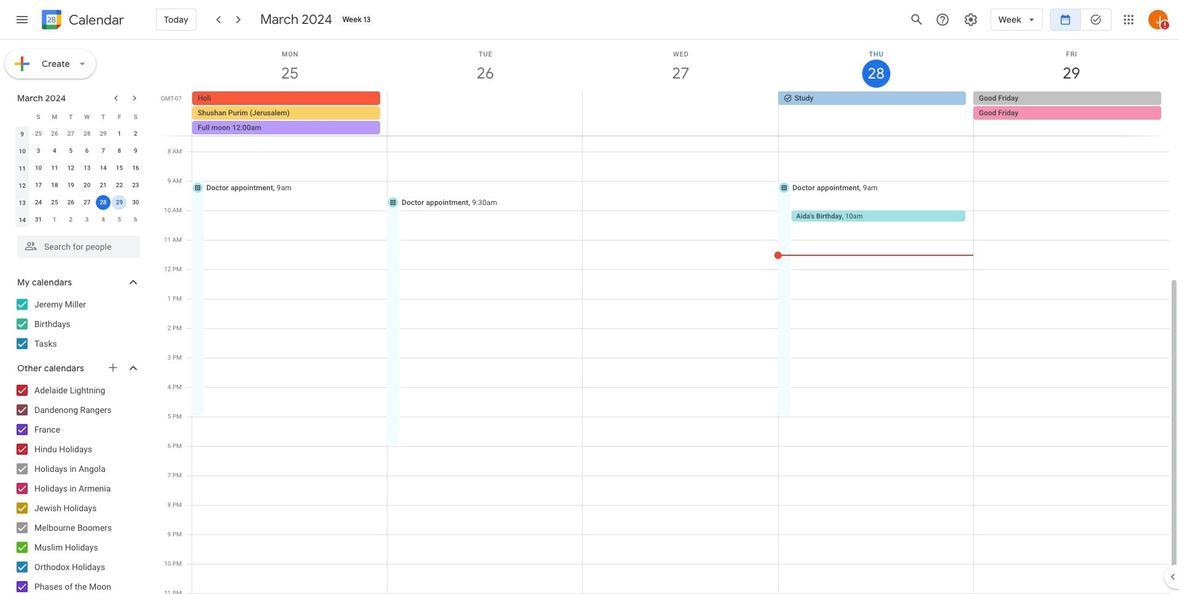 Task type: locate. For each thing, give the bounding box(es) containing it.
2 element
[[128, 127, 143, 141]]

30 element
[[128, 195, 143, 210]]

28, today element
[[96, 195, 111, 210]]

column header
[[14, 108, 30, 125]]

april 3 element
[[80, 213, 94, 227]]

27 element
[[80, 195, 94, 210]]

settings menu image
[[964, 12, 979, 27]]

1 element
[[112, 127, 127, 141]]

march 2024 grid
[[12, 108, 144, 229]]

6 element
[[80, 144, 94, 159]]

15 element
[[112, 161, 127, 176]]

14 element
[[96, 161, 111, 176]]

april 6 element
[[128, 213, 143, 227]]

3 element
[[31, 144, 46, 159]]

row
[[187, 92, 1180, 136], [14, 108, 144, 125], [14, 125, 144, 143], [14, 143, 144, 160], [14, 160, 144, 177], [14, 177, 144, 194], [14, 194, 144, 211], [14, 211, 144, 229]]

12 element
[[63, 161, 78, 176]]

february 29 element
[[96, 127, 111, 141]]

row group
[[14, 125, 144, 229]]

february 27 element
[[63, 127, 78, 141]]

february 26 element
[[47, 127, 62, 141]]

29 element
[[112, 195, 127, 210]]

column header inside the march 2024 grid
[[14, 108, 30, 125]]

cell
[[192, 92, 388, 136], [388, 92, 583, 136], [583, 92, 778, 136], [974, 92, 1169, 136], [95, 194, 111, 211], [111, 194, 128, 211]]

february 25 element
[[31, 127, 46, 141]]

22 element
[[112, 178, 127, 193]]

8 element
[[112, 144, 127, 159]]

my calendars list
[[2, 295, 152, 354]]

11 element
[[47, 161, 62, 176]]

add other calendars image
[[107, 362, 119, 374]]

23 element
[[128, 178, 143, 193]]

4 element
[[47, 144, 62, 159]]

main drawer image
[[15, 12, 29, 27]]

24 element
[[31, 195, 46, 210]]

grid
[[157, 40, 1180, 595]]

5 element
[[63, 144, 78, 159]]

21 element
[[96, 178, 111, 193]]

april 1 element
[[47, 213, 62, 227]]

None search field
[[0, 231, 152, 258]]

row group inside the march 2024 grid
[[14, 125, 144, 229]]

heading
[[66, 13, 124, 27]]



Task type: describe. For each thing, give the bounding box(es) containing it.
april 5 element
[[112, 213, 127, 227]]

february 28 element
[[80, 127, 94, 141]]

20 element
[[80, 178, 94, 193]]

18 element
[[47, 178, 62, 193]]

13 element
[[80, 161, 94, 176]]

10 element
[[31, 161, 46, 176]]

31 element
[[31, 213, 46, 227]]

Search for people text field
[[25, 236, 133, 258]]

9 element
[[128, 144, 143, 159]]

16 element
[[128, 161, 143, 176]]

26 element
[[63, 195, 78, 210]]

17 element
[[31, 178, 46, 193]]

other calendars list
[[2, 381, 152, 595]]

april 2 element
[[63, 213, 78, 227]]

25 element
[[47, 195, 62, 210]]

7 element
[[96, 144, 111, 159]]

heading inside calendar element
[[66, 13, 124, 27]]

april 4 element
[[96, 213, 111, 227]]

calendar element
[[39, 7, 124, 34]]

19 element
[[63, 178, 78, 193]]



Task type: vqa. For each thing, say whether or not it's contained in the screenshot.
the Calendar element
yes



